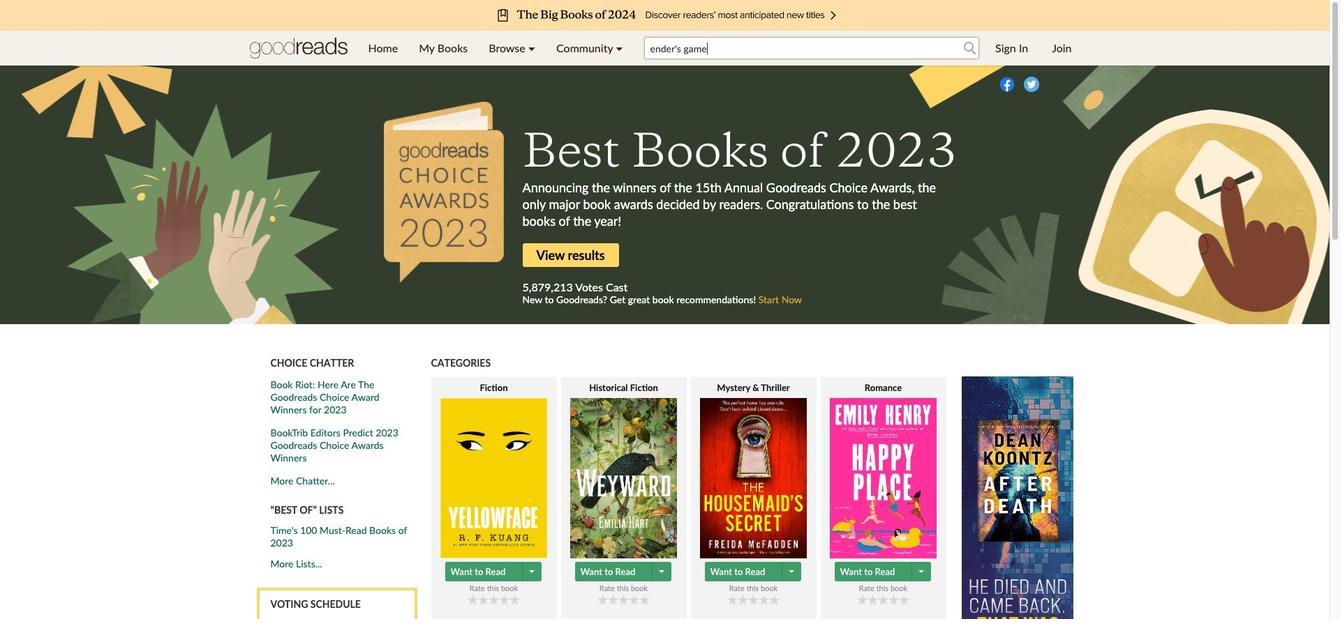 Task type: vqa. For each thing, say whether or not it's contained in the screenshot.
Weyward image
yes



Task type: locate. For each thing, give the bounding box(es) containing it.
menu
[[358, 31, 634, 66]]

masthead text image
[[523, 130, 957, 177]]

yellowface image
[[441, 399, 547, 559]]

share on twitter image
[[1024, 77, 1039, 92]]

the most anticipated books of 2024 image
[[106, 0, 1223, 31]]

happy place image
[[830, 399, 937, 559]]

the housemaid's secret (the housemaid, #2) image
[[700, 399, 807, 559]]



Task type: describe. For each thing, give the bounding box(es) containing it.
weyward image
[[570, 399, 677, 559]]

Search for books to add to your shelves search field
[[644, 37, 980, 59]]

share on facebook image
[[1000, 77, 1015, 92]]

Search books text field
[[644, 37, 980, 59]]

advertisement element
[[962, 377, 1073, 620]]



